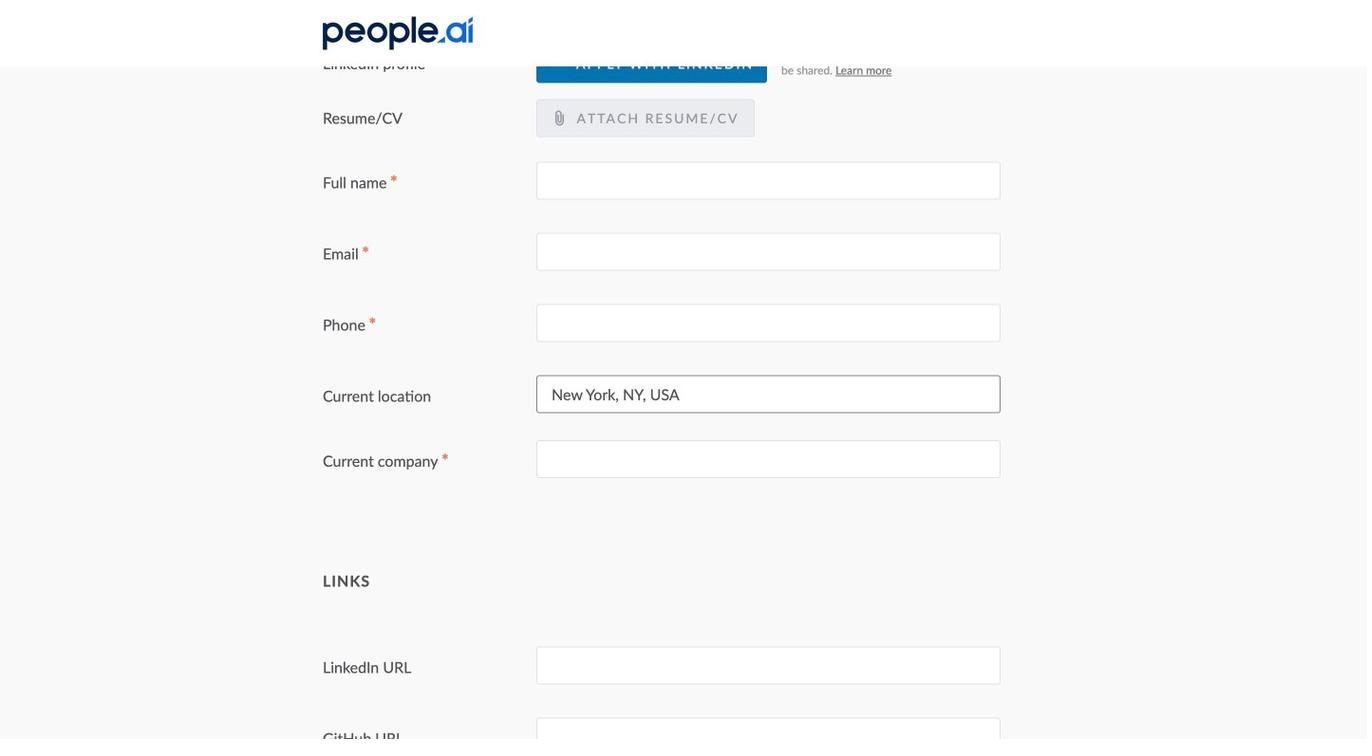 Task type: locate. For each thing, give the bounding box(es) containing it.
None text field
[[536, 162, 1001, 200], [536, 304, 1001, 342], [536, 376, 1001, 414], [536, 647, 1001, 685], [536, 162, 1001, 200], [536, 304, 1001, 342], [536, 376, 1001, 414], [536, 647, 1001, 685]]

people.ai logo image
[[323, 17, 473, 50]]

None email field
[[536, 233, 1001, 271]]

None text field
[[536, 441, 1001, 479], [536, 718, 1001, 740], [536, 441, 1001, 479], [536, 718, 1001, 740]]

paperclip image
[[552, 111, 567, 126]]



